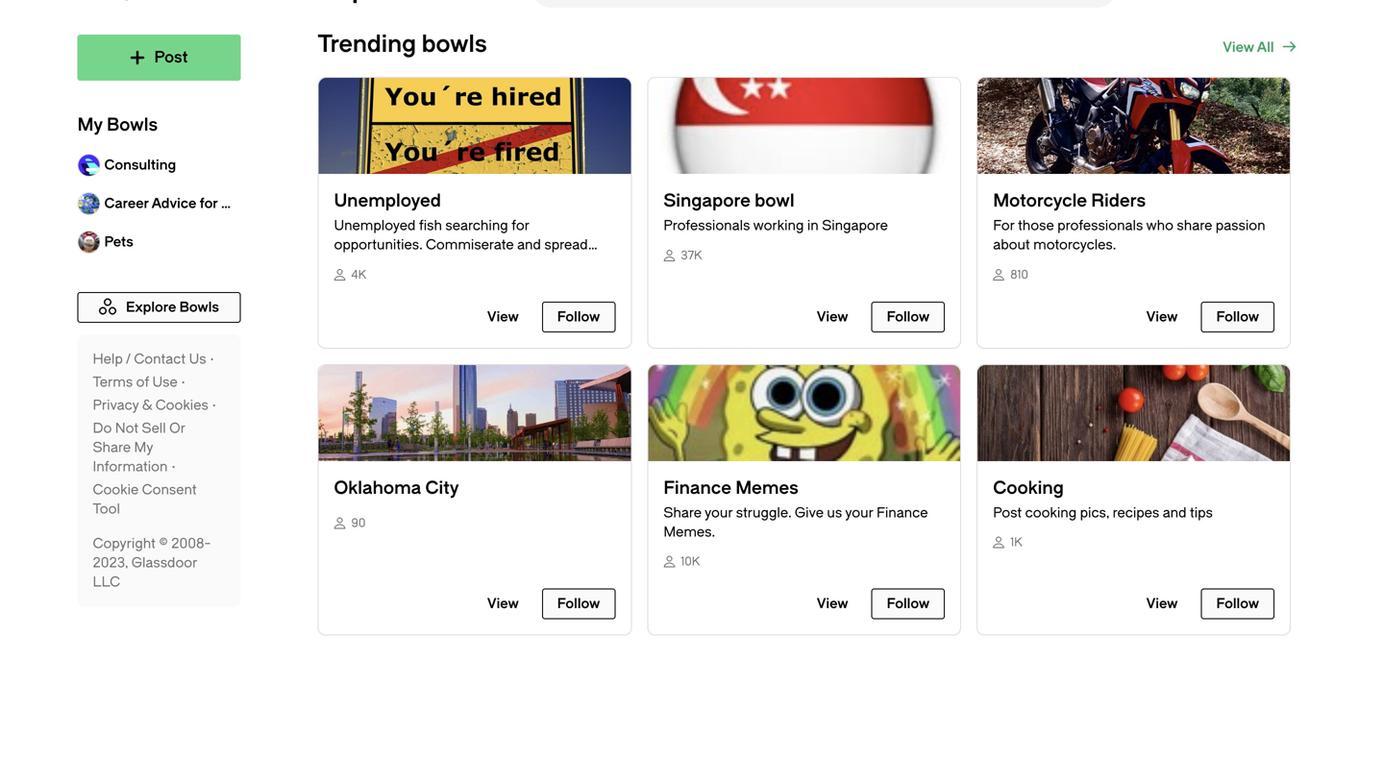 Task type: vqa. For each thing, say whether or not it's contained in the screenshot.


Task type: locate. For each thing, give the bounding box(es) containing it.
about
[[994, 237, 1031, 253]]

4k link
[[334, 266, 616, 302]]

image for bowl image up memes
[[648, 365, 961, 461]]

memes.
[[664, 524, 716, 540]]

do down opportunities.
[[364, 256, 383, 272]]

1 vertical spatial and
[[1163, 505, 1187, 521]]

postings
[[465, 256, 520, 272]]

0 vertical spatial in
[[808, 218, 819, 234]]

&
[[142, 398, 152, 414]]

commiserate
[[426, 237, 514, 253]]

0 horizontal spatial singapore
[[664, 191, 751, 211]]

share inside finance memes share your struggle. give us your finance memes.
[[664, 505, 702, 521]]

1 horizontal spatial finance
[[877, 505, 928, 521]]

0 vertical spatial for
[[200, 196, 218, 212]]

bowls
[[422, 31, 487, 58]]

1 horizontal spatial share
[[664, 505, 702, 521]]

1 horizontal spatial my
[[134, 440, 153, 456]]

advice
[[152, 196, 197, 212]]

and left tips
[[1163, 505, 1187, 521]]

4k
[[351, 268, 366, 282]]

image for bowl image up city
[[319, 365, 631, 461]]

2023,
[[93, 555, 128, 571]]

cooking
[[994, 478, 1064, 498]]

share down not
[[93, 440, 131, 456]]

and up this
[[517, 237, 541, 253]]

1 vertical spatial do
[[93, 421, 112, 437]]

0 horizontal spatial share
[[93, 440, 131, 456]]

struggle.
[[736, 505, 792, 521]]

0 horizontal spatial in
[[523, 256, 535, 272]]

2008-
[[171, 536, 211, 552]]

students
[[221, 196, 281, 212]]

bowl.
[[565, 256, 599, 272]]

10k link
[[664, 554, 946, 589]]

1 horizontal spatial and
[[1163, 505, 1187, 521]]

1 your from the left
[[705, 505, 733, 521]]

share
[[93, 440, 131, 456], [664, 505, 702, 521]]

1 vertical spatial finance
[[877, 505, 928, 521]]

and
[[517, 237, 541, 253], [1163, 505, 1187, 521]]

share
[[1177, 218, 1213, 234]]

0 vertical spatial share
[[93, 440, 131, 456]]

image for bowl image for cooking
[[978, 365, 1291, 461]]

10k
[[681, 555, 700, 569]]

0 vertical spatial and
[[517, 237, 541, 253]]

my inside help / contact us terms of use privacy & cookies do not sell or share my information cookie consent tool
[[134, 440, 153, 456]]

my down the "sell"
[[134, 440, 153, 456]]

us
[[189, 351, 206, 367]]

my left bowls
[[77, 115, 103, 135]]

trending bowls
[[318, 31, 487, 58]]

1 vertical spatial for
[[512, 218, 530, 234]]

bowls
[[107, 115, 158, 135]]

us
[[827, 505, 843, 521]]

riders
[[1092, 191, 1146, 211]]

do inside help / contact us terms of use privacy & cookies do not sell or share my information cookie consent tool
[[93, 421, 112, 437]]

image for bowl image up "bowl"
[[648, 78, 961, 174]]

in
[[808, 218, 819, 234], [523, 256, 535, 272]]

do for unemployed
[[364, 256, 383, 272]]

all
[[1257, 39, 1275, 55]]

1 horizontal spatial singapore
[[822, 218, 888, 234]]

passion
[[1216, 218, 1266, 234]]

singapore
[[664, 191, 751, 211], [822, 218, 888, 234]]

image for bowl image
[[319, 78, 631, 174], [648, 78, 961, 174], [978, 78, 1291, 174], [319, 365, 631, 461], [648, 365, 961, 461], [978, 365, 1291, 461]]

working
[[754, 218, 804, 234]]

0 horizontal spatial do
[[93, 421, 112, 437]]

help / contact us terms of use privacy & cookies do not sell or share my information cookie consent tool
[[93, 351, 208, 517]]

None text field
[[532, 0, 1117, 8]]

1 vertical spatial in
[[523, 256, 535, 272]]

information
[[93, 459, 168, 475]]

0 horizontal spatial and
[[517, 237, 541, 253]]

or
[[169, 421, 185, 437]]

0 horizontal spatial your
[[705, 505, 733, 521]]

do left not
[[93, 421, 112, 437]]

use
[[152, 375, 178, 390]]

and inside unemployed unemployed fish searching for opportunities. commiserate and spread tips. do not post job postings in this bowl.
[[517, 237, 541, 253]]

0 horizontal spatial my
[[77, 115, 103, 135]]

1 horizontal spatial for
[[512, 218, 530, 234]]

unemployed
[[334, 191, 441, 211], [334, 218, 416, 234]]

in right working
[[808, 218, 819, 234]]

spread
[[545, 237, 588, 253]]

0 horizontal spatial finance
[[664, 478, 732, 498]]

your
[[705, 505, 733, 521], [846, 505, 874, 521]]

0 vertical spatial unemployed
[[334, 191, 441, 211]]

0 vertical spatial my
[[77, 115, 103, 135]]

for right searching
[[512, 218, 530, 234]]

pets link
[[77, 223, 241, 262]]

in left this
[[523, 256, 535, 272]]

tool
[[93, 501, 120, 517]]

your right us
[[846, 505, 874, 521]]

1 horizontal spatial in
[[808, 218, 819, 234]]

not
[[386, 256, 407, 272]]

consulting link
[[77, 146, 241, 185]]

finance up memes.
[[664, 478, 732, 498]]

1 vertical spatial singapore
[[822, 218, 888, 234]]

finance right us
[[877, 505, 928, 521]]

cookie
[[93, 482, 139, 498]]

image for bowl image for oklahoma city
[[319, 365, 631, 461]]

do inside unemployed unemployed fish searching for opportunities. commiserate and spread tips. do not post job postings in this bowl.
[[364, 256, 383, 272]]

1 vertical spatial my
[[134, 440, 153, 456]]

singapore up professionals
[[664, 191, 751, 211]]

share inside help / contact us terms of use privacy & cookies do not sell or share my information cookie consent tool
[[93, 440, 131, 456]]

pets
[[104, 234, 133, 250]]

1 vertical spatial unemployed
[[334, 218, 416, 234]]

singapore up 37k link
[[822, 218, 888, 234]]

your up memes.
[[705, 505, 733, 521]]

consulting
[[104, 157, 176, 173]]

motorcycle riders for those professionals who share passion about motorcycles.
[[994, 191, 1266, 253]]

who
[[1147, 218, 1174, 234]]

image for bowl image down bowls
[[319, 78, 631, 174]]

terms
[[93, 375, 133, 390]]

2 unemployed from the top
[[334, 218, 416, 234]]

for right advice
[[200, 196, 218, 212]]

image for bowl image up riders
[[978, 78, 1291, 174]]

image for bowl image for motorcycle riders
[[978, 78, 1291, 174]]

for
[[200, 196, 218, 212], [512, 218, 530, 234]]

0 vertical spatial do
[[364, 256, 383, 272]]

1 horizontal spatial do
[[364, 256, 383, 272]]

copyright
[[93, 536, 156, 552]]

1 horizontal spatial your
[[846, 505, 874, 521]]

my
[[77, 115, 103, 135], [134, 440, 153, 456]]

finance memes share your struggle. give us your finance memes.
[[664, 478, 928, 540]]

image for bowl image up "cooking post cooking pics, recipes and tips"
[[978, 365, 1291, 461]]

in inside unemployed unemployed fish searching for opportunities. commiserate and spread tips. do not post job postings in this bowl.
[[523, 256, 535, 272]]

810 link
[[994, 266, 1275, 302]]

37k link
[[664, 247, 946, 282]]

1 vertical spatial share
[[664, 505, 702, 521]]

share up memes.
[[664, 505, 702, 521]]



Task type: describe. For each thing, give the bounding box(es) containing it.
career advice for students
[[104, 196, 281, 212]]

post
[[994, 505, 1022, 521]]

cooking
[[1026, 505, 1077, 521]]

professionals
[[664, 218, 750, 234]]

my bowls
[[77, 115, 158, 135]]

glassdoor
[[132, 555, 197, 571]]

singapore bowl professionals working in singapore
[[664, 191, 888, 234]]

pics,
[[1081, 505, 1110, 521]]

give
[[795, 505, 824, 521]]

this
[[538, 256, 561, 272]]

terms of use link
[[93, 373, 189, 392]]

career advice for students link
[[77, 185, 281, 223]]

recipes
[[1113, 505, 1160, 521]]

consent
[[142, 482, 197, 498]]

810
[[1011, 268, 1029, 282]]

city
[[426, 478, 459, 498]]

do for help
[[93, 421, 112, 437]]

cooking post cooking pics, recipes and tips
[[994, 478, 1213, 521]]

tips
[[1190, 505, 1213, 521]]

90
[[351, 517, 366, 530]]

copyright © 2008- 2023, glassdoor llc
[[93, 536, 211, 590]]

90 link
[[334, 515, 616, 551]]

37k
[[681, 249, 702, 262]]

cookie consent tool link
[[93, 481, 226, 519]]

image for bowl image for unemployed
[[319, 78, 631, 174]]

privacy & cookies link
[[93, 396, 220, 415]]

1k link
[[994, 534, 1275, 570]]

motorcycles.
[[1034, 237, 1117, 253]]

view
[[1223, 39, 1255, 55]]

oklahoma city
[[334, 478, 459, 498]]

view all link
[[1223, 38, 1302, 57]]

career
[[104, 196, 149, 212]]

opportunities.
[[334, 237, 423, 253]]

not
[[115, 421, 139, 437]]

2 your from the left
[[846, 505, 874, 521]]

those
[[1018, 218, 1055, 234]]

and inside "cooking post cooking pics, recipes and tips"
[[1163, 505, 1187, 521]]

post
[[411, 256, 439, 272]]

/
[[126, 351, 131, 367]]

help / contact us link
[[93, 350, 218, 369]]

help
[[93, 351, 123, 367]]

privacy
[[93, 398, 139, 414]]

memes
[[736, 478, 799, 498]]

oklahoma
[[334, 478, 421, 498]]

professionals
[[1058, 218, 1144, 234]]

job
[[442, 256, 462, 272]]

searching
[[446, 218, 508, 234]]

0 vertical spatial singapore
[[664, 191, 751, 211]]

sell
[[142, 421, 166, 437]]

llc
[[93, 575, 120, 590]]

1k
[[1011, 536, 1023, 550]]

contact
[[134, 351, 186, 367]]

image for bowl image for finance memes
[[648, 365, 961, 461]]

tips.
[[334, 256, 360, 272]]

in inside singapore bowl professionals working in singapore
[[808, 218, 819, 234]]

view all
[[1223, 39, 1275, 55]]

©
[[159, 536, 168, 552]]

fish
[[419, 218, 442, 234]]

trending
[[318, 31, 416, 58]]

unemployed unemployed fish searching for opportunities. commiserate and spread tips. do not post job postings in this bowl.
[[334, 191, 599, 272]]

0 horizontal spatial for
[[200, 196, 218, 212]]

motorcycle
[[994, 191, 1088, 211]]

image for bowl image for singapore bowl
[[648, 78, 961, 174]]

bowl
[[755, 191, 795, 211]]

0 vertical spatial finance
[[664, 478, 732, 498]]

of
[[136, 375, 149, 390]]

do not sell or share my information link
[[93, 419, 226, 477]]

1 unemployed from the top
[[334, 191, 441, 211]]

for inside unemployed unemployed fish searching for opportunities. commiserate and spread tips. do not post job postings in this bowl.
[[512, 218, 530, 234]]

cookies
[[156, 398, 208, 414]]

for
[[994, 218, 1015, 234]]



